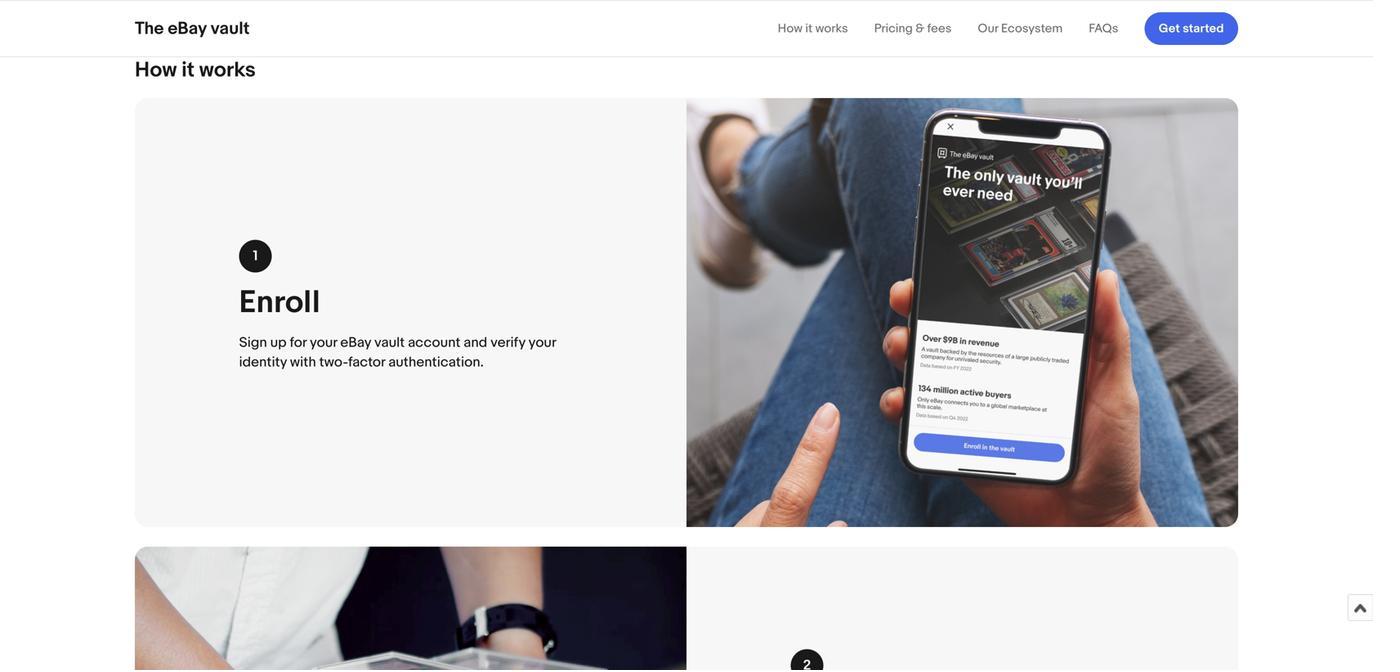 Task type: locate. For each thing, give the bounding box(es) containing it.
0 horizontal spatial your
[[310, 334, 337, 351]]

works left pricing
[[816, 21, 849, 36]]

our ecosystem link
[[978, 21, 1063, 36]]

vault up factor
[[375, 334, 405, 351]]

works down the ebay vault
[[199, 58, 256, 83]]

0 vertical spatial ebay vault collector experience image
[[687, 98, 1239, 527]]

your right "verify"
[[529, 334, 556, 351]]

1 vertical spatial how it works
[[135, 58, 256, 83]]

our
[[978, 21, 999, 36]]

0 horizontal spatial works
[[199, 58, 256, 83]]

&
[[916, 21, 925, 36]]

1 vertical spatial it
[[182, 58, 195, 83]]

verify
[[491, 334, 526, 351]]

vault right the at the left top of page
[[211, 18, 250, 39]]

your
[[310, 334, 337, 351], [529, 334, 556, 351]]

0 vertical spatial it
[[806, 21, 813, 36]]

0 vertical spatial works
[[816, 21, 849, 36]]

1 horizontal spatial works
[[816, 21, 849, 36]]

1 horizontal spatial ebay
[[341, 334, 371, 351]]

the
[[135, 18, 164, 39]]

how it works down the ebay vault
[[135, 58, 256, 83]]

1 horizontal spatial vault
[[375, 334, 405, 351]]

2 your from the left
[[529, 334, 556, 351]]

how it works left pricing
[[778, 21, 849, 36]]

get started link
[[1145, 12, 1239, 45]]

1 vertical spatial vault
[[375, 334, 405, 351]]

0 vertical spatial how
[[778, 21, 803, 36]]

for
[[290, 334, 307, 351]]

0 vertical spatial vault
[[211, 18, 250, 39]]

ebay inside sign up for your ebay vault account and verify your identity with two-factor authentication.
[[341, 334, 371, 351]]

faqs link
[[1089, 21, 1119, 36]]

vault inside sign up for your ebay vault account and verify your identity with two-factor authentication.
[[375, 334, 405, 351]]

0 vertical spatial ebay
[[168, 18, 207, 39]]

authentication.
[[389, 354, 484, 371]]

ebay vault collector experience image
[[687, 98, 1239, 527], [135, 547, 687, 671]]

enroll
[[239, 284, 320, 322]]

faqs
[[1089, 21, 1119, 36]]

1 horizontal spatial how it works
[[778, 21, 849, 36]]

1 horizontal spatial how
[[778, 21, 803, 36]]

factor
[[348, 354, 385, 371]]

your up two-
[[310, 334, 337, 351]]

vault
[[211, 18, 250, 39], [375, 334, 405, 351]]

it
[[806, 21, 813, 36], [182, 58, 195, 83]]

fees
[[928, 21, 952, 36]]

how
[[778, 21, 803, 36], [135, 58, 177, 83]]

ebay
[[168, 18, 207, 39], [341, 334, 371, 351]]

1 horizontal spatial your
[[529, 334, 556, 351]]

1
[[253, 248, 258, 265]]

how it works
[[778, 21, 849, 36], [135, 58, 256, 83]]

works
[[816, 21, 849, 36], [199, 58, 256, 83]]

1 vertical spatial how
[[135, 58, 177, 83]]

sign up for your ebay vault account and verify your identity with two-factor authentication.
[[239, 334, 556, 371]]

0 horizontal spatial how it works
[[135, 58, 256, 83]]

ebay up factor
[[341, 334, 371, 351]]

get
[[1159, 21, 1181, 36]]

1 vertical spatial ebay
[[341, 334, 371, 351]]

ebay right the at the left top of page
[[168, 18, 207, 39]]

0 vertical spatial how it works
[[778, 21, 849, 36]]

1 your from the left
[[310, 334, 337, 351]]

identity
[[239, 354, 287, 371]]

and
[[464, 334, 488, 351]]

0 horizontal spatial it
[[182, 58, 195, 83]]



Task type: vqa. For each thing, say whether or not it's contained in the screenshot.
fees
yes



Task type: describe. For each thing, give the bounding box(es) containing it.
with
[[290, 354, 316, 371]]

1 horizontal spatial it
[[806, 21, 813, 36]]

two-
[[319, 354, 348, 371]]

pricing & fees
[[875, 21, 952, 36]]

1 vertical spatial works
[[199, 58, 256, 83]]

up
[[270, 334, 287, 351]]

0 horizontal spatial vault
[[211, 18, 250, 39]]

ecosystem
[[1002, 21, 1063, 36]]

pricing & fees link
[[875, 21, 952, 36]]

1 vertical spatial ebay vault collector experience image
[[135, 547, 687, 671]]

started
[[1183, 21, 1225, 36]]

0 horizontal spatial how
[[135, 58, 177, 83]]

get started
[[1159, 21, 1225, 36]]

sign
[[239, 334, 267, 351]]

account
[[408, 334, 461, 351]]

how it works link
[[778, 21, 849, 36]]

pricing
[[875, 21, 913, 36]]

the ebay vault
[[135, 18, 250, 39]]

0 horizontal spatial ebay
[[168, 18, 207, 39]]

our ecosystem
[[978, 21, 1063, 36]]



